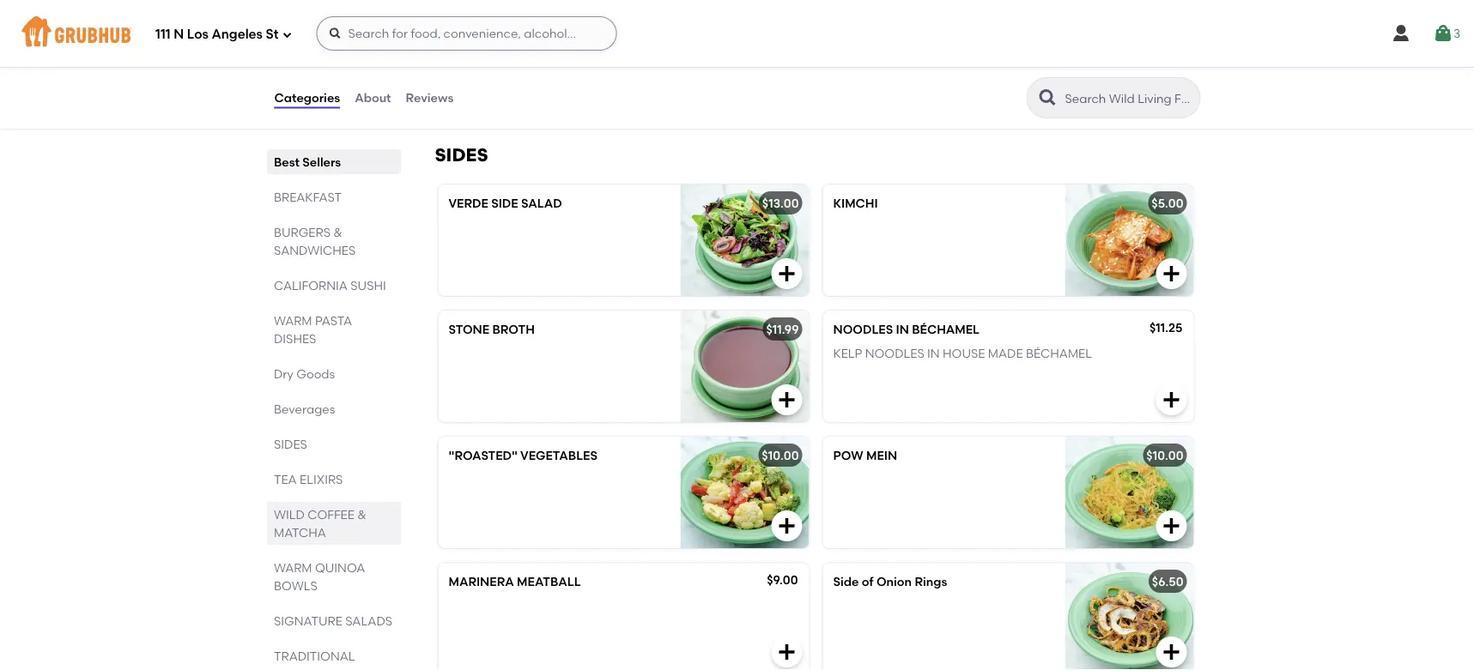 Task type: describe. For each thing, give the bounding box(es) containing it.
bowls
[[274, 579, 317, 594]]

kimchi image
[[1066, 185, 1194, 297]]

about
[[355, 90, 391, 105]]

kelp noodles in house made béchamel
[[834, 347, 1093, 362]]

tea elixirs tab
[[274, 471, 394, 489]]

warm quinoa bowls
[[274, 561, 365, 594]]

$6.50
[[1153, 575, 1184, 590]]

about button
[[354, 67, 392, 129]]

dry goods
[[274, 367, 335, 381]]

dishes inside traditional dishes
[[274, 667, 316, 671]]

0 horizontal spatial béchamel
[[912, 323, 980, 337]]

n
[[174, 27, 184, 42]]

Search for food, convenience, alcohol... search field
[[317, 16, 617, 51]]

dishes inside warm pasta dishes
[[274, 332, 316, 346]]

$10.00 for "roasted" vegetables
[[762, 449, 799, 464]]

3 button
[[1434, 18, 1461, 49]]

tea
[[274, 472, 297, 487]]

coffee
[[307, 508, 354, 522]]

1 vertical spatial noodles
[[866, 347, 925, 362]]

$10.00 for pow mein
[[1147, 449, 1184, 464]]

wild
[[274, 508, 304, 522]]

burgers
[[274, 225, 330, 240]]

warm for warm quinoa bowls
[[274, 561, 312, 576]]

stone broth image
[[681, 311, 810, 423]]

california sushi tab
[[274, 277, 394, 295]]

matcha
[[274, 526, 326, 540]]

richard's sparkling rainwater
[[449, 43, 664, 57]]

beverages
[[274, 402, 335, 417]]

0 vertical spatial in
[[896, 323, 910, 337]]

rainwater
[[591, 43, 664, 57]]

pow
[[834, 449, 864, 464]]

111 n los angeles st
[[155, 27, 279, 42]]

svg image inside main navigation navigation
[[329, 27, 342, 40]]

vegetables
[[521, 449, 598, 464]]

best sellers tab
[[274, 153, 394, 171]]

warm quinoa bowls tab
[[274, 559, 394, 595]]

signature salads tab
[[274, 612, 394, 630]]

signature salads
[[274, 614, 392, 629]]

burgers & sandwiches
[[274, 225, 355, 258]]

of
[[862, 575, 874, 590]]

house
[[943, 347, 986, 362]]

best
[[274, 155, 299, 169]]

salad
[[521, 197, 562, 211]]

sparkling
[[519, 43, 588, 57]]

breakfast
[[274, 190, 341, 204]]

$5.00
[[1152, 197, 1184, 211]]

rings
[[915, 575, 948, 590]]

$13.00
[[763, 197, 799, 211]]

search icon image
[[1038, 88, 1059, 108]]

angeles
[[212, 27, 263, 42]]

breakfast tab
[[274, 188, 394, 206]]

goods
[[296, 367, 335, 381]]

salads
[[345, 614, 392, 629]]

"roasted" vegetables image
[[681, 438, 810, 549]]

marinera meatball
[[449, 575, 581, 590]]

marinera
[[449, 575, 514, 590]]

1 vertical spatial in
[[928, 347, 940, 362]]

side of onion rings
[[834, 575, 948, 590]]

reviews
[[406, 90, 454, 105]]

side of onion rings image
[[1066, 564, 1194, 671]]

signature
[[274, 614, 342, 629]]

sandwiches
[[274, 243, 355, 258]]



Task type: locate. For each thing, give the bounding box(es) containing it.
in left house
[[928, 347, 940, 362]]

dishes down the traditional
[[274, 667, 316, 671]]

0 horizontal spatial in
[[896, 323, 910, 337]]

0 horizontal spatial $10.00
[[762, 449, 799, 464]]

beverages tab
[[274, 400, 394, 418]]

verde side salad image
[[681, 185, 810, 297]]

1 vertical spatial &
[[357, 508, 366, 522]]

wild coffee & matcha
[[274, 508, 366, 540]]

warm
[[274, 314, 312, 328], [274, 561, 312, 576]]

pow mein image
[[1066, 438, 1194, 549]]

sides
[[435, 145, 488, 167], [274, 437, 307, 452]]

warm up bowls
[[274, 561, 312, 576]]

best sellers
[[274, 155, 341, 169]]

0 horizontal spatial &
[[333, 225, 342, 240]]

& inside 'wild coffee & matcha'
[[357, 508, 366, 522]]

richard's sparkling rainwater button
[[439, 31, 810, 109]]

1 vertical spatial sides
[[274, 437, 307, 452]]

& right 'coffee'
[[357, 508, 366, 522]]

1 horizontal spatial in
[[928, 347, 940, 362]]

0 vertical spatial &
[[333, 225, 342, 240]]

main navigation navigation
[[0, 0, 1475, 67]]

kimchi
[[834, 197, 878, 211]]

st
[[266, 27, 279, 42]]

1 vertical spatial dishes
[[274, 667, 316, 671]]

svg image
[[329, 27, 342, 40], [1162, 76, 1182, 97], [1162, 264, 1182, 285], [777, 390, 798, 411], [1162, 390, 1182, 411], [777, 517, 798, 537], [1162, 643, 1182, 663]]

& inside burgers & sandwiches
[[333, 225, 342, 240]]

0 vertical spatial dishes
[[274, 332, 316, 346]]

california sushi
[[274, 278, 386, 293]]

1 horizontal spatial béchamel
[[1026, 347, 1093, 362]]

dry goods tab
[[274, 365, 394, 383]]

california
[[274, 278, 347, 293]]

in
[[896, 323, 910, 337], [928, 347, 940, 362]]

0 vertical spatial noodles
[[834, 323, 894, 337]]

quinoa
[[315, 561, 365, 576]]

warm inside "warm quinoa bowls"
[[274, 561, 312, 576]]

noodles
[[834, 323, 894, 337], [866, 347, 925, 362]]

sides up the tea
[[274, 437, 307, 452]]

béchamel up kelp noodles in house made béchamel on the right bottom of the page
[[912, 323, 980, 337]]

$10.00
[[762, 449, 799, 464], [1147, 449, 1184, 464]]

1 warm from the top
[[274, 314, 312, 328]]

béchamel right made
[[1026, 347, 1093, 362]]

$9.00
[[767, 574, 798, 588]]

1 dishes from the top
[[274, 332, 316, 346]]

0 vertical spatial warm
[[274, 314, 312, 328]]

wild coffee & matcha tab
[[274, 506, 394, 542]]

$11.25
[[1150, 321, 1183, 336]]

warm inside warm pasta dishes
[[274, 314, 312, 328]]

in up kelp noodles in house made béchamel on the right bottom of the page
[[896, 323, 910, 337]]

2 warm from the top
[[274, 561, 312, 576]]

verde side salad
[[449, 197, 562, 211]]

mein
[[867, 449, 898, 464]]

0 vertical spatial sides
[[435, 145, 488, 167]]

2 dishes from the top
[[274, 667, 316, 671]]

side
[[491, 197, 519, 211]]

noodles down noodles in béchamel
[[866, 347, 925, 362]]

dishes up dry goods
[[274, 332, 316, 346]]

categories button
[[274, 67, 341, 129]]

"roasted" vegetables
[[449, 449, 598, 464]]

made
[[989, 347, 1024, 362]]

traditional dishes tab
[[274, 648, 394, 671]]

1 vertical spatial warm
[[274, 561, 312, 576]]

& up sandwiches
[[333, 225, 342, 240]]

sides inside sides tab
[[274, 437, 307, 452]]

los
[[187, 27, 209, 42]]

sides up verde
[[435, 145, 488, 167]]

1 vertical spatial béchamel
[[1026, 347, 1093, 362]]

reviews button
[[405, 67, 455, 129]]

2 $10.00 from the left
[[1147, 449, 1184, 464]]

warm pasta dishes
[[274, 314, 352, 346]]

111
[[155, 27, 171, 42]]

stone broth
[[449, 323, 535, 337]]

burgers & sandwiches tab
[[274, 223, 394, 259]]

Search Wild Living Foods search field
[[1064, 90, 1195, 107]]

meatball
[[517, 575, 581, 590]]

pasta
[[315, 314, 352, 328]]

béchamel
[[912, 323, 980, 337], [1026, 347, 1093, 362]]

kelp
[[834, 347, 863, 362]]

"roasted"
[[449, 449, 518, 464]]

1 $10.00 from the left
[[762, 449, 799, 464]]

categories
[[274, 90, 340, 105]]

dishes
[[274, 332, 316, 346], [274, 667, 316, 671]]

noodles up kelp
[[834, 323, 894, 337]]

1 horizontal spatial &
[[357, 508, 366, 522]]

$11.99
[[767, 323, 799, 337]]

broth
[[493, 323, 535, 337]]

3
[[1454, 26, 1461, 41]]

sellers
[[302, 155, 341, 169]]

pow mein
[[834, 449, 898, 464]]

traditional
[[274, 649, 355, 664]]

tea elixirs
[[274, 472, 343, 487]]

traditional dishes
[[274, 649, 355, 671]]

dry
[[274, 367, 293, 381]]

1 horizontal spatial sides
[[435, 145, 488, 167]]

&
[[333, 225, 342, 240], [357, 508, 366, 522]]

sides tab
[[274, 435, 394, 454]]

noodles in béchamel
[[834, 323, 980, 337]]

onion
[[877, 575, 912, 590]]

warm for warm pasta dishes
[[274, 314, 312, 328]]

svg image
[[1391, 23, 1412, 44], [1434, 23, 1454, 44], [282, 30, 292, 40], [777, 264, 798, 285], [1162, 517, 1182, 537], [777, 643, 798, 663]]

0 horizontal spatial sides
[[274, 437, 307, 452]]

svg image inside 3 button
[[1434, 23, 1454, 44]]

0 vertical spatial béchamel
[[912, 323, 980, 337]]

side
[[834, 575, 859, 590]]

warm down california at the left top
[[274, 314, 312, 328]]

warm pasta dishes tab
[[274, 312, 394, 348]]

verde
[[449, 197, 489, 211]]

stone
[[449, 323, 490, 337]]

1 horizontal spatial $10.00
[[1147, 449, 1184, 464]]

elixirs
[[299, 472, 343, 487]]

richard's
[[449, 43, 516, 57]]

sushi
[[350, 278, 386, 293]]



Task type: vqa. For each thing, say whether or not it's contained in the screenshot.
the top "Noodles"
yes



